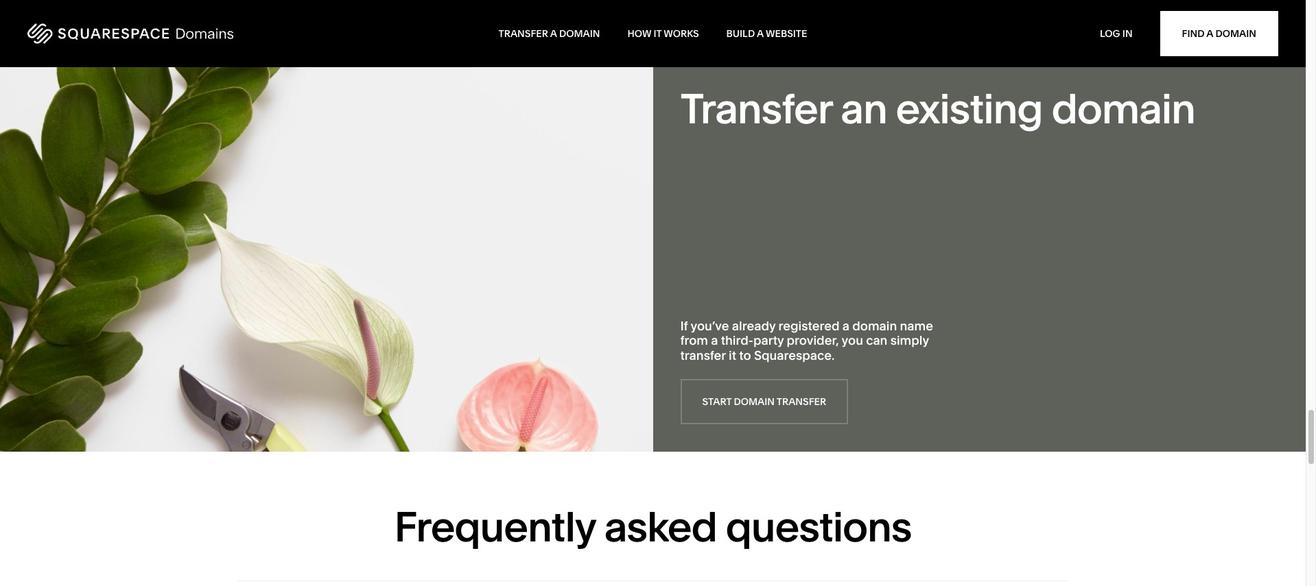 Task type: vqa. For each thing, say whether or not it's contained in the screenshot.
with within the Already have a domain? Design and build your dream website with Squarespace.
no



Task type: describe. For each thing, give the bounding box(es) containing it.
to
[[739, 348, 751, 364]]

a for build
[[757, 27, 764, 40]]

party
[[753, 333, 784, 349]]

provider,
[[787, 333, 839, 349]]

if you've already registered a domain name from a third-party provider, you can simply transfer it to squarespace.
[[680, 318, 933, 364]]

from
[[680, 333, 708, 349]]

start domain transfer link
[[680, 380, 848, 425]]

1 horizontal spatial transfer
[[777, 396, 826, 409]]

works
[[664, 27, 699, 40]]

existing
[[896, 83, 1043, 134]]

website
[[766, 27, 807, 40]]

find
[[1182, 27, 1205, 40]]

an
[[841, 83, 887, 134]]

it inside 'if you've already registered a domain name from a third-party provider, you can simply transfer it to squarespace.'
[[729, 348, 736, 364]]

in
[[1123, 27, 1133, 40]]

0 vertical spatial it
[[654, 27, 662, 40]]

log in
[[1100, 27, 1133, 40]]

transfer inside 'if you've already registered a domain name from a third-party provider, you can simply transfer it to squarespace.'
[[680, 348, 726, 364]]

find a domain
[[1182, 27, 1257, 40]]

squarespace.
[[754, 348, 835, 364]]

start
[[702, 396, 732, 409]]

build a website
[[726, 27, 807, 40]]

transfer for transfer a domain
[[499, 27, 548, 40]]

build a website link
[[726, 27, 807, 40]]

domain inside start domain transfer link
[[734, 396, 775, 409]]

transfer for transfer an existing domain
[[680, 83, 832, 134]]



Task type: locate. For each thing, give the bounding box(es) containing it.
build
[[726, 27, 755, 40]]

squarespace logo link
[[27, 19, 499, 49]]

third-
[[721, 333, 753, 349]]

0 vertical spatial transfer
[[680, 348, 726, 364]]

how it works
[[628, 27, 699, 40]]

you
[[842, 333, 863, 349]]

name
[[900, 318, 933, 334]]

squarespace logo image
[[27, 23, 233, 44]]

asked
[[604, 503, 717, 553]]

0 horizontal spatial transfer
[[680, 348, 726, 364]]

transfer
[[680, 348, 726, 364], [777, 396, 826, 409]]

a for find
[[1207, 27, 1213, 40]]

how
[[628, 27, 651, 40]]

domain inside find a domain link
[[1216, 27, 1257, 40]]

1 vertical spatial transfer
[[680, 83, 832, 134]]

1 vertical spatial transfer
[[777, 396, 826, 409]]

a
[[550, 27, 557, 40], [757, 27, 764, 40], [1207, 27, 1213, 40], [843, 318, 850, 334], [711, 333, 718, 349]]

transfer a domain
[[499, 27, 600, 40]]

1 horizontal spatial transfer
[[680, 83, 832, 134]]

0 horizontal spatial transfer
[[499, 27, 548, 40]]

it
[[654, 27, 662, 40], [729, 348, 736, 364]]

it right the how
[[654, 27, 662, 40]]

log in link
[[1100, 27, 1133, 40]]

1 vertical spatial it
[[729, 348, 736, 364]]

0 horizontal spatial it
[[654, 27, 662, 40]]

frequently
[[394, 503, 595, 553]]

it left to at the right bottom of the page
[[729, 348, 736, 364]]

you've
[[691, 318, 729, 334]]

transfer
[[499, 27, 548, 40], [680, 83, 832, 134]]

transfer an existing domain
[[680, 83, 1195, 134]]

log
[[1100, 27, 1120, 40]]

questions
[[726, 503, 912, 553]]

can
[[866, 333, 888, 349]]

how it works link
[[628, 27, 699, 40]]

domain inside 'if you've already registered a domain name from a third-party provider, you can simply transfer it to squarespace.'
[[852, 318, 897, 334]]

a for transfer
[[550, 27, 557, 40]]

transfer down you've
[[680, 348, 726, 364]]

transfer down squarespace.
[[777, 396, 826, 409]]

already
[[732, 318, 776, 334]]

simply
[[890, 333, 929, 349]]

start domain transfer
[[702, 396, 826, 409]]

domain
[[559, 27, 600, 40], [1216, 27, 1257, 40], [1052, 83, 1195, 134], [852, 318, 897, 334], [734, 396, 775, 409]]

frequently asked questions
[[394, 503, 912, 553]]

0 vertical spatial transfer
[[499, 27, 548, 40]]

find a domain link
[[1160, 11, 1278, 56]]

if
[[680, 318, 688, 334]]

transfer a domain link
[[499, 27, 600, 40]]

1 horizontal spatial it
[[729, 348, 736, 364]]

registered
[[779, 318, 840, 334]]



